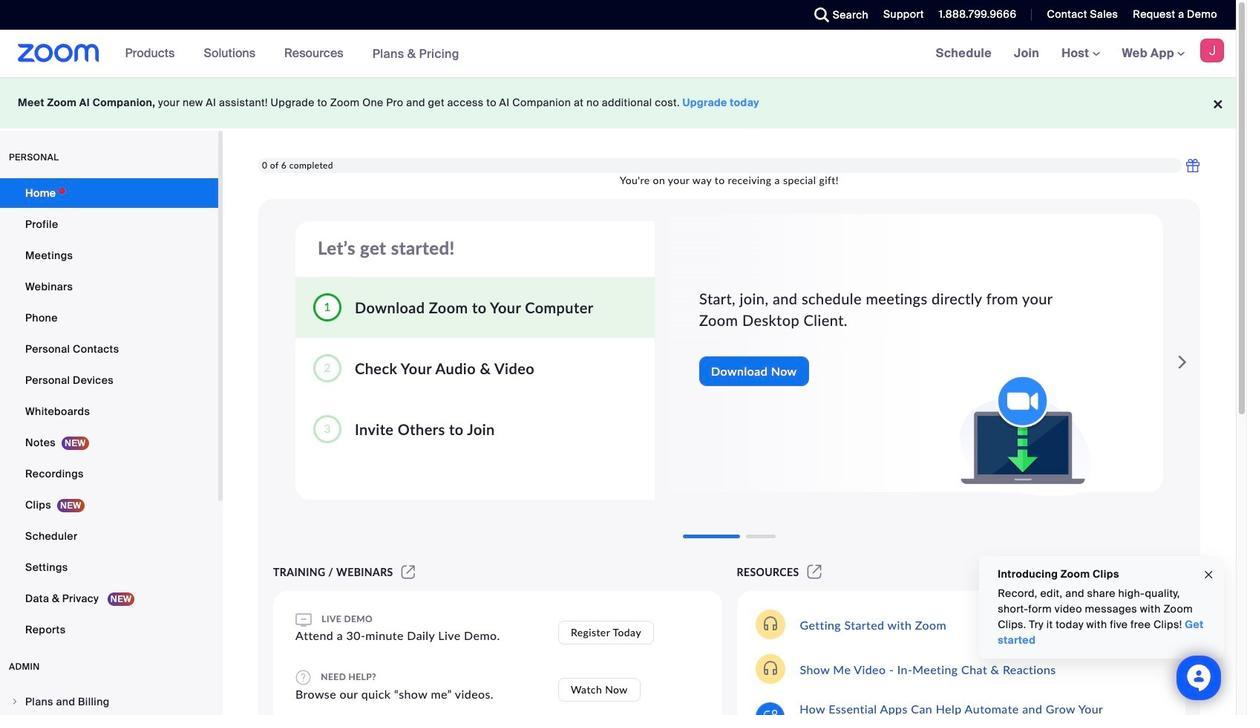 Task type: vqa. For each thing, say whether or not it's contained in the screenshot.
footer
yes



Task type: describe. For each thing, give the bounding box(es) containing it.
close image
[[1203, 566, 1215, 583]]

next image
[[1173, 348, 1194, 377]]

window new image
[[806, 566, 825, 579]]

window new image
[[399, 566, 418, 579]]

profile picture image
[[1201, 39, 1225, 62]]



Task type: locate. For each thing, give the bounding box(es) containing it.
meetings navigation
[[925, 30, 1237, 78]]

personal menu menu
[[0, 178, 218, 646]]

menu item
[[0, 688, 218, 715]]

zoom logo image
[[18, 44, 99, 62]]

footer
[[0, 77, 1237, 129]]

right image
[[10, 698, 19, 706]]

banner
[[0, 30, 1237, 78]]

product information navigation
[[114, 30, 471, 78]]



